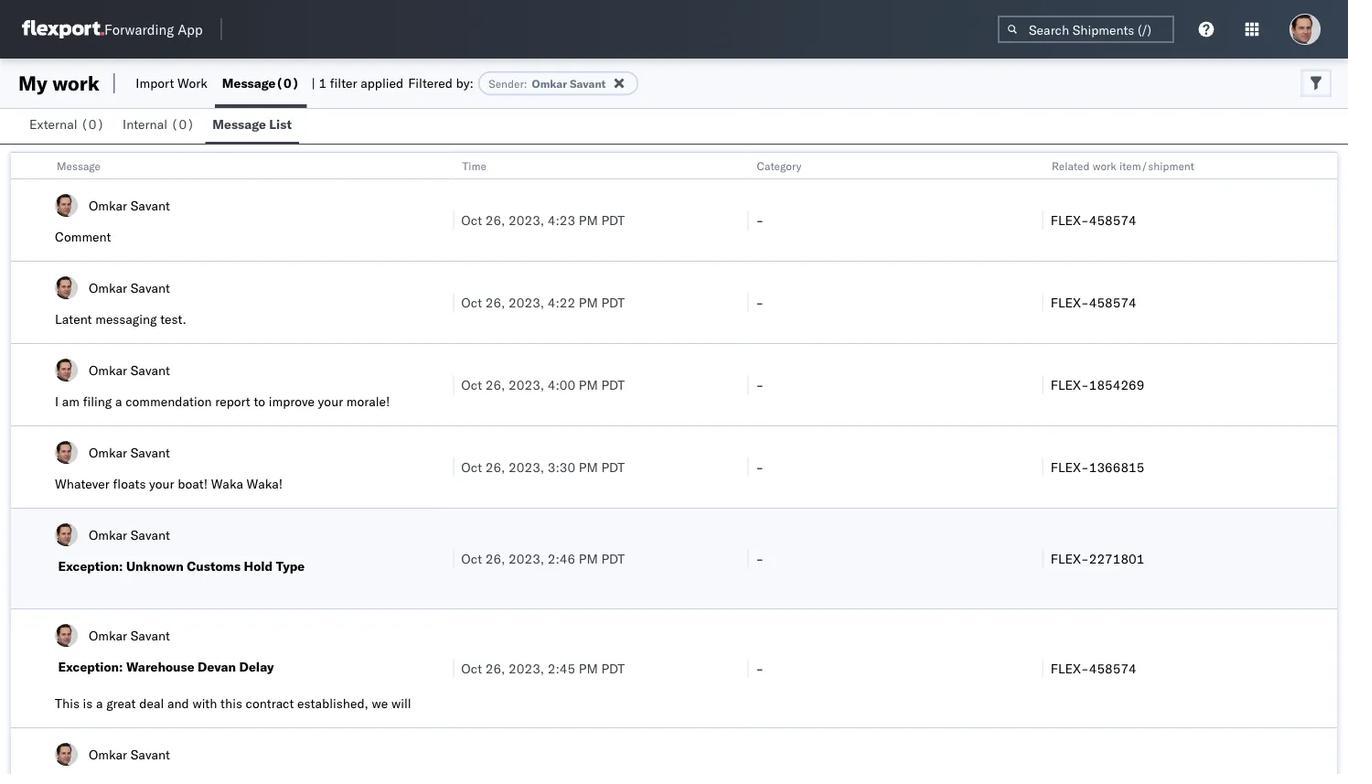 Task type: vqa. For each thing, say whether or not it's contained in the screenshot.
20, related to Dec 20, 2026, 12:35 AM PST
no



Task type: locate. For each thing, give the bounding box(es) containing it.
work
[[52, 70, 100, 96], [1093, 159, 1117, 172]]

0 vertical spatial exception:
[[58, 558, 123, 574]]

2 pdt from the top
[[601, 294, 625, 310]]

0 horizontal spatial work
[[52, 70, 100, 96]]

omkar savant up unknown
[[89, 527, 170, 543]]

1 vertical spatial 458574
[[1089, 294, 1137, 310]]

work up external (0)
[[52, 70, 100, 96]]

4 26, from the top
[[486, 459, 505, 475]]

4 omkar savant from the top
[[89, 444, 170, 460]]

omkar savant up comment
[[89, 197, 170, 213]]

app
[[178, 21, 203, 38]]

2 458574 from the top
[[1089, 294, 1137, 310]]

omkar up latent messaging test. at the left top
[[89, 280, 127, 296]]

:
[[524, 76, 527, 90]]

0 vertical spatial message
[[222, 75, 276, 91]]

1 vertical spatial message
[[213, 116, 266, 132]]

contract
[[246, 695, 294, 711]]

3 - from the top
[[756, 376, 764, 393]]

with
[[192, 695, 217, 711]]

savant for oct 26, 2023, 4:22 pm pdt
[[131, 280, 170, 296]]

2271801
[[1089, 550, 1145, 566]]

1 resize handle column header from the left
[[431, 153, 453, 774]]

omkar up comment
[[89, 197, 127, 213]]

messaging
[[95, 311, 157, 327]]

import
[[136, 75, 174, 91]]

oct down time
[[461, 212, 482, 228]]

a right is
[[96, 695, 103, 711]]

omkar savant up the messaging
[[89, 280, 170, 296]]

26, down time
[[486, 212, 505, 228]]

pm right the 4:00
[[579, 376, 598, 393]]

3 resize handle column header from the left
[[1021, 153, 1043, 774]]

report
[[215, 393, 251, 409]]

omkar down lucrative
[[89, 746, 127, 762]]

0 vertical spatial flex- 458574
[[1051, 212, 1137, 228]]

omkar savant up warehouse
[[89, 627, 170, 643]]

pm for 3:30
[[579, 459, 598, 475]]

2 flex- 458574 from the top
[[1051, 294, 1137, 310]]

26, for oct 26, 2023, 4:23 pm pdt
[[486, 212, 505, 228]]

2 omkar savant from the top
[[89, 280, 170, 296]]

omkar savant for exception:
[[89, 527, 170, 543]]

my
[[18, 70, 47, 96]]

omkar savant down lucrative
[[89, 746, 170, 762]]

unknown
[[126, 558, 184, 574]]

pdt
[[601, 212, 625, 228], [601, 294, 625, 310], [601, 376, 625, 393], [601, 459, 625, 475], [601, 550, 625, 566], [601, 660, 625, 676]]

1 horizontal spatial (0)
[[171, 116, 195, 132]]

pm for 4:22
[[579, 294, 598, 310]]

omkar for oct 26, 2023, 3:30 pm pdt
[[89, 444, 127, 460]]

pm for 2:46
[[579, 550, 598, 566]]

2 2023, from the top
[[509, 294, 545, 310]]

pdt for oct 26, 2023, 2:45 pm pdt
[[601, 660, 625, 676]]

exception: unknown customs hold type
[[58, 558, 305, 574]]

458574
[[1089, 212, 1137, 228], [1089, 294, 1137, 310], [1089, 660, 1137, 676]]

0 vertical spatial work
[[52, 70, 100, 96]]

1 flex- 458574 from the top
[[1051, 212, 1137, 228]]

4:22
[[548, 294, 576, 310]]

work for my
[[52, 70, 100, 96]]

| 1 filter applied filtered by:
[[311, 75, 474, 91]]

2023, left 2:46 in the left of the page
[[509, 550, 545, 566]]

2023, for 3:30
[[509, 459, 545, 475]]

2 horizontal spatial (0)
[[276, 75, 300, 91]]

waka
[[211, 476, 243, 492]]

pdt right 4:22
[[601, 294, 625, 310]]

6 flex- from the top
[[1051, 660, 1089, 676]]

pdt right 2:46 in the left of the page
[[601, 550, 625, 566]]

warehouse
[[126, 659, 195, 675]]

sender : omkar savant
[[489, 76, 606, 90]]

1 oct from the top
[[461, 212, 482, 228]]

oct left 3:30 on the bottom of the page
[[461, 459, 482, 475]]

7 omkar savant from the top
[[89, 746, 170, 762]]

5 - from the top
[[756, 550, 764, 566]]

(0) right external
[[81, 116, 104, 132]]

savant up test.
[[131, 280, 170, 296]]

26, left 4:22
[[486, 294, 505, 310]]

4 resize handle column header from the left
[[1316, 153, 1338, 774]]

1 horizontal spatial work
[[1093, 159, 1117, 172]]

latent
[[55, 311, 92, 327]]

2 exception: from the top
[[58, 659, 123, 675]]

3 2023, from the top
[[509, 376, 545, 393]]

2 pm from the top
[[579, 294, 598, 310]]

pdt right 4:23
[[601, 212, 625, 228]]

savant down lucrative
[[131, 746, 170, 762]]

lucrative
[[105, 714, 155, 730]]

type
[[276, 558, 305, 574]]

3 oct from the top
[[461, 376, 482, 393]]

resize handle column header
[[431, 153, 453, 774], [726, 153, 748, 774], [1021, 153, 1043, 774], [1316, 153, 1338, 774]]

26, for oct 26, 2023, 2:45 pm pdt
[[486, 660, 505, 676]]

pm right 4:22
[[579, 294, 598, 310]]

savant down internal (0) button
[[131, 197, 170, 213]]

1 pdt from the top
[[601, 212, 625, 228]]

pm
[[579, 212, 598, 228], [579, 294, 598, 310], [579, 376, 598, 393], [579, 459, 598, 475], [579, 550, 598, 566], [579, 660, 598, 676]]

1
[[319, 75, 327, 91]]

savant up warehouse
[[131, 627, 170, 643]]

external (0)
[[29, 116, 104, 132]]

savant up unknown
[[131, 527, 170, 543]]

oct left the 4:00
[[461, 376, 482, 393]]

pm for 4:23
[[579, 212, 598, 228]]

oct 26, 2023, 4:00 pm pdt
[[461, 376, 625, 393]]

omkar for oct 26, 2023, 4:23 pm pdt
[[89, 197, 127, 213]]

1366815
[[1089, 459, 1145, 475]]

pm for 4:00
[[579, 376, 598, 393]]

1 horizontal spatial your
[[318, 393, 343, 409]]

1 exception: from the top
[[58, 558, 123, 574]]

6 oct from the top
[[461, 660, 482, 676]]

2023, left 2:45
[[509, 660, 545, 676]]

related
[[1052, 159, 1090, 172]]

pm right 2:46 in the left of the page
[[579, 550, 598, 566]]

5 omkar savant from the top
[[89, 527, 170, 543]]

26, left 3:30 on the bottom of the page
[[486, 459, 505, 475]]

1 pm from the top
[[579, 212, 598, 228]]

4 pdt from the top
[[601, 459, 625, 475]]

1 omkar savant from the top
[[89, 197, 170, 213]]

1 vertical spatial work
[[1093, 159, 1117, 172]]

deal
[[139, 695, 164, 711]]

exception: for exception: warehouse devan delay
[[58, 659, 123, 675]]

devan
[[198, 659, 236, 675]]

hold
[[244, 558, 273, 574]]

(0)
[[276, 75, 300, 91], [81, 116, 104, 132], [171, 116, 195, 132]]

your
[[318, 393, 343, 409], [149, 476, 174, 492]]

5 26, from the top
[[486, 550, 505, 566]]

5 oct from the top
[[461, 550, 482, 566]]

test.
[[160, 311, 186, 327]]

6 26, from the top
[[486, 660, 505, 676]]

2 vertical spatial 458574
[[1089, 660, 1137, 676]]

2023, left the 4:00
[[509, 376, 545, 393]]

omkar
[[532, 76, 567, 90], [89, 197, 127, 213], [89, 280, 127, 296], [89, 362, 127, 378], [89, 444, 127, 460], [89, 527, 127, 543], [89, 627, 127, 643], [89, 746, 127, 762]]

work right related
[[1093, 159, 1117, 172]]

(0) right the internal
[[171, 116, 195, 132]]

1 - from the top
[[756, 212, 764, 228]]

5 pdt from the top
[[601, 550, 625, 566]]

1 vertical spatial exception:
[[58, 659, 123, 675]]

your left morale!
[[318, 393, 343, 409]]

2023, left 4:22
[[509, 294, 545, 310]]

omkar savant inside button
[[89, 746, 170, 762]]

exception: left unknown
[[58, 558, 123, 574]]

2023, left 4:23
[[509, 212, 545, 228]]

omkar right : at the left of page
[[532, 76, 567, 90]]

savant
[[570, 76, 606, 90], [131, 197, 170, 213], [131, 280, 170, 296], [131, 362, 170, 378], [131, 444, 170, 460], [131, 527, 170, 543], [131, 627, 170, 643], [131, 746, 170, 762]]

2023, left 3:30 on the bottom of the page
[[509, 459, 545, 475]]

omkar savant up filing
[[89, 362, 170, 378]]

26, for oct 26, 2023, 2:46 pm pdt
[[486, 550, 505, 566]]

6 2023, from the top
[[509, 660, 545, 676]]

message
[[222, 75, 276, 91], [213, 116, 266, 132], [57, 159, 101, 172]]

-
[[756, 212, 764, 228], [756, 294, 764, 310], [756, 376, 764, 393], [756, 459, 764, 475], [756, 550, 764, 566], [756, 660, 764, 676]]

4 2023, from the top
[[509, 459, 545, 475]]

floats
[[113, 476, 146, 492]]

6 - from the top
[[756, 660, 764, 676]]

0 vertical spatial 458574
[[1089, 212, 1137, 228]]

your left boat!
[[149, 476, 174, 492]]

26, for oct 26, 2023, 4:00 pm pdt
[[486, 376, 505, 393]]

5 2023, from the top
[[509, 550, 545, 566]]

pdt right the 4:00
[[601, 376, 625, 393]]

omkar up 'floats'
[[89, 444, 127, 460]]

omkar savant up 'floats'
[[89, 444, 170, 460]]

a right create
[[95, 714, 101, 730]]

1 vertical spatial your
[[149, 476, 174, 492]]

4 pm from the top
[[579, 459, 598, 475]]

flex- 458574
[[1051, 212, 1137, 228], [1051, 294, 1137, 310], [1051, 660, 1137, 676]]

3 flex- from the top
[[1051, 376, 1089, 393]]

2:46
[[548, 550, 576, 566]]

1 flex- from the top
[[1051, 212, 1089, 228]]

oct left 2:45
[[461, 660, 482, 676]]

pdt for oct 26, 2023, 4:23 pm pdt
[[601, 212, 625, 228]]

2 flex- from the top
[[1051, 294, 1089, 310]]

1 26, from the top
[[486, 212, 505, 228]]

oct for oct 26, 2023, 2:46 pm pdt
[[461, 550, 482, 566]]

26, left the 4:00
[[486, 376, 505, 393]]

1 458574 from the top
[[1089, 212, 1137, 228]]

message down external (0) button
[[57, 159, 101, 172]]

savant for oct 26, 2023, 4:23 pm pdt
[[131, 197, 170, 213]]

2 26, from the top
[[486, 294, 505, 310]]

1 vertical spatial flex- 458574
[[1051, 294, 1137, 310]]

- for oct 26, 2023, 4:00 pm pdt
[[756, 376, 764, 393]]

4 - from the top
[[756, 459, 764, 475]]

2 - from the top
[[756, 294, 764, 310]]

2023,
[[509, 212, 545, 228], [509, 294, 545, 310], [509, 376, 545, 393], [509, 459, 545, 475], [509, 550, 545, 566], [509, 660, 545, 676]]

related work item/shipment
[[1052, 159, 1195, 172]]

forwarding app link
[[22, 20, 203, 38]]

message (0)
[[222, 75, 300, 91]]

omkar down 'floats'
[[89, 527, 127, 543]]

pdt for oct 26, 2023, 2:46 pm pdt
[[601, 550, 625, 566]]

savant for oct 26, 2023, 3:30 pm pdt
[[131, 444, 170, 460]]

message inside button
[[213, 116, 266, 132]]

2 resize handle column header from the left
[[726, 153, 748, 774]]

category
[[757, 159, 802, 172]]

exception: for exception: unknown customs hold type
[[58, 558, 123, 574]]

savant up whatever floats your boat! waka waka!
[[131, 444, 170, 460]]

oct 26, 2023, 4:22 pm pdt
[[461, 294, 625, 310]]

message up 'message list' in the left of the page
[[222, 75, 276, 91]]

26, left 2:46 in the left of the page
[[486, 550, 505, 566]]

pm right 3:30 on the bottom of the page
[[579, 459, 598, 475]]

create
[[55, 714, 91, 730]]

a right filing
[[115, 393, 122, 409]]

oct for oct 26, 2023, 3:30 pm pdt
[[461, 459, 482, 475]]

internal (0) button
[[115, 108, 205, 144]]

3 pm from the top
[[579, 376, 598, 393]]

0 horizontal spatial (0)
[[81, 116, 104, 132]]

3 26, from the top
[[486, 376, 505, 393]]

message for list
[[213, 116, 266, 132]]

3 flex- 458574 from the top
[[1051, 660, 1137, 676]]

26, left 2:45
[[486, 660, 505, 676]]

message left list
[[213, 116, 266, 132]]

2 oct from the top
[[461, 294, 482, 310]]

3 458574 from the top
[[1089, 660, 1137, 676]]

3 pdt from the top
[[601, 376, 625, 393]]

whatever floats your boat! waka waka!
[[55, 476, 283, 492]]

4 oct from the top
[[461, 459, 482, 475]]

exception:
[[58, 558, 123, 574], [58, 659, 123, 675]]

omkar for oct 26, 2023, 2:46 pm pdt
[[89, 527, 127, 543]]

(0) left |
[[276, 75, 300, 91]]

3 omkar savant from the top
[[89, 362, 170, 378]]

oct 26, 2023, 3:30 pm pdt
[[461, 459, 625, 475]]

5 flex- from the top
[[1051, 550, 1089, 566]]

oct left 4:22
[[461, 294, 482, 310]]

omkar for oct 26, 2023, 4:22 pm pdt
[[89, 280, 127, 296]]

resize handle column header for related work item/shipment
[[1316, 153, 1338, 774]]

omkar up filing
[[89, 362, 127, 378]]

- for oct 26, 2023, 3:30 pm pdt
[[756, 459, 764, 475]]

6 pdt from the top
[[601, 660, 625, 676]]

flex- for oct 26, 2023, 2:45 pm pdt
[[1051, 660, 1089, 676]]

pm right 4:23
[[579, 212, 598, 228]]

4 flex- from the top
[[1051, 459, 1089, 475]]

am
[[62, 393, 80, 409]]

omkar up warehouse
[[89, 627, 127, 643]]

pm right 2:45
[[579, 660, 598, 676]]

|
[[311, 75, 315, 91]]

pdt right 3:30 on the bottom of the page
[[601, 459, 625, 475]]

0 vertical spatial your
[[318, 393, 343, 409]]

5 pm from the top
[[579, 550, 598, 566]]

exception: up is
[[58, 659, 123, 675]]

pdt right 2:45
[[601, 660, 625, 676]]

1 2023, from the top
[[509, 212, 545, 228]]

2 vertical spatial flex- 458574
[[1051, 660, 1137, 676]]

6 pm from the top
[[579, 660, 598, 676]]

oct left 2:46 in the left of the page
[[461, 550, 482, 566]]

savant up commendation
[[131, 362, 170, 378]]

6 omkar savant from the top
[[89, 627, 170, 643]]

flex-
[[1051, 212, 1089, 228], [1051, 294, 1089, 310], [1051, 376, 1089, 393], [1051, 459, 1089, 475], [1051, 550, 1089, 566], [1051, 660, 1089, 676]]



Task type: describe. For each thing, give the bounding box(es) containing it.
pdt for oct 26, 2023, 3:30 pm pdt
[[601, 459, 625, 475]]

forwarding
[[104, 21, 174, 38]]

Search Shipments (/) text field
[[998, 16, 1175, 43]]

resize handle column header for message
[[431, 153, 453, 774]]

2:45
[[548, 660, 576, 676]]

2023, for 2:46
[[509, 550, 545, 566]]

filing
[[83, 393, 112, 409]]

import work
[[136, 75, 208, 91]]

forwarding app
[[104, 21, 203, 38]]

26, for oct 26, 2023, 4:22 pm pdt
[[486, 294, 505, 310]]

message for (0)
[[222, 75, 276, 91]]

- for oct 26, 2023, 2:45 pm pdt
[[756, 660, 764, 676]]

will
[[392, 695, 411, 711]]

comment
[[55, 229, 111, 245]]

4:23
[[548, 212, 576, 228]]

my work
[[18, 70, 100, 96]]

flex- 2271801
[[1051, 550, 1145, 566]]

oct 26, 2023, 4:23 pm pdt
[[461, 212, 625, 228]]

1854269
[[1089, 376, 1145, 393]]

commendation
[[126, 393, 212, 409]]

resize handle column header for time
[[726, 153, 748, 774]]

2023, for 2:45
[[509, 660, 545, 676]]

omkar savant for whatever
[[89, 444, 170, 460]]

i
[[55, 393, 59, 409]]

flex- 1366815
[[1051, 459, 1145, 475]]

sender
[[489, 76, 524, 90]]

3:30
[[548, 459, 576, 475]]

to
[[254, 393, 265, 409]]

458574 for oct 26, 2023, 2:45 pm pdt
[[1089, 660, 1137, 676]]

savant for oct 26, 2023, 2:46 pm pdt
[[131, 527, 170, 543]]

work for related
[[1093, 159, 1117, 172]]

message list button
[[205, 108, 299, 144]]

filter
[[330, 75, 357, 91]]

2 vertical spatial a
[[95, 714, 101, 730]]

(0) for external (0)
[[81, 116, 104, 132]]

resize handle column header for category
[[1021, 153, 1043, 774]]

list
[[269, 116, 292, 132]]

external (0) button
[[22, 108, 115, 144]]

2023, for 4:22
[[509, 294, 545, 310]]

- for oct 26, 2023, 4:22 pm pdt
[[756, 294, 764, 310]]

flex- 458574 for oct 26, 2023, 4:22 pm pdt
[[1051, 294, 1137, 310]]

flex- for oct 26, 2023, 2:46 pm pdt
[[1051, 550, 1089, 566]]

latent messaging test.
[[55, 311, 186, 327]]

omkar savant for i
[[89, 362, 170, 378]]

work
[[177, 75, 208, 91]]

pdt for oct 26, 2023, 4:00 pm pdt
[[601, 376, 625, 393]]

this
[[55, 695, 80, 711]]

oct for oct 26, 2023, 2:45 pm pdt
[[461, 660, 482, 676]]

0 vertical spatial a
[[115, 393, 122, 409]]

26, for oct 26, 2023, 3:30 pm pdt
[[486, 459, 505, 475]]

morale!
[[347, 393, 390, 409]]

(0) for message (0)
[[276, 75, 300, 91]]

omkar for oct 26, 2023, 2:45 pm pdt
[[89, 627, 127, 643]]

2 vertical spatial message
[[57, 159, 101, 172]]

partnership.
[[158, 714, 229, 730]]

improve
[[269, 393, 315, 409]]

internal
[[123, 116, 168, 132]]

delay
[[239, 659, 274, 675]]

- for oct 26, 2023, 4:23 pm pdt
[[756, 212, 764, 228]]

internal (0)
[[123, 116, 195, 132]]

(0) for internal (0)
[[171, 116, 195, 132]]

savant right : at the left of page
[[570, 76, 606, 90]]

boat!
[[178, 476, 208, 492]]

pdt for oct 26, 2023, 4:22 pm pdt
[[601, 294, 625, 310]]

flex- for oct 26, 2023, 4:00 pm pdt
[[1051, 376, 1089, 393]]

savant inside button
[[131, 746, 170, 762]]

and
[[167, 695, 189, 711]]

0 horizontal spatial your
[[149, 476, 174, 492]]

omkar savant for comment
[[89, 197, 170, 213]]

458574 for oct 26, 2023, 4:22 pm pdt
[[1089, 294, 1137, 310]]

applied
[[361, 75, 404, 91]]

savant for oct 26, 2023, 2:45 pm pdt
[[131, 627, 170, 643]]

4:00
[[548, 376, 576, 393]]

filtered
[[408, 75, 453, 91]]

flex- for oct 26, 2023, 4:22 pm pdt
[[1051, 294, 1089, 310]]

omkar savant for latent
[[89, 280, 170, 296]]

we
[[372, 695, 388, 711]]

oct 26, 2023, 2:46 pm pdt
[[461, 550, 625, 566]]

item/shipment
[[1120, 159, 1195, 172]]

omkar inside button
[[89, 746, 127, 762]]

omkar for oct 26, 2023, 4:00 pm pdt
[[89, 362, 127, 378]]

- for oct 26, 2023, 2:46 pm pdt
[[756, 550, 764, 566]]

flex- 458574 for oct 26, 2023, 2:45 pm pdt
[[1051, 660, 1137, 676]]

this is a great deal and with this contract established, we will create a lucrative partnership.
[[55, 695, 411, 730]]

1 vertical spatial a
[[96, 695, 103, 711]]

pm for 2:45
[[579, 660, 598, 676]]

flex- 1854269
[[1051, 376, 1145, 393]]

great
[[106, 695, 136, 711]]

message list
[[213, 116, 292, 132]]

458574 for oct 26, 2023, 4:23 pm pdt
[[1089, 212, 1137, 228]]

exception: warehouse devan delay
[[58, 659, 274, 675]]

i am filing a commendation report to improve your morale!
[[55, 393, 390, 409]]

customs
[[187, 558, 241, 574]]

established,
[[297, 695, 369, 711]]

is
[[83, 695, 93, 711]]

flex- for oct 26, 2023, 4:23 pm pdt
[[1051, 212, 1089, 228]]

flex- 458574 for oct 26, 2023, 4:23 pm pdt
[[1051, 212, 1137, 228]]

2023, for 4:00
[[509, 376, 545, 393]]

external
[[29, 116, 77, 132]]

by:
[[456, 75, 474, 91]]

2023, for 4:23
[[509, 212, 545, 228]]

oct for oct 26, 2023, 4:22 pm pdt
[[461, 294, 482, 310]]

this
[[221, 695, 242, 711]]

time
[[462, 159, 487, 172]]

oct 26, 2023, 2:45 pm pdt
[[461, 660, 625, 676]]

flexport. image
[[22, 20, 104, 38]]

oct for oct 26, 2023, 4:00 pm pdt
[[461, 376, 482, 393]]

flex- for oct 26, 2023, 3:30 pm pdt
[[1051, 459, 1089, 475]]

savant for oct 26, 2023, 4:00 pm pdt
[[131, 362, 170, 378]]

whatever
[[55, 476, 110, 492]]

oct for oct 26, 2023, 4:23 pm pdt
[[461, 212, 482, 228]]

omkar savant button
[[11, 728, 1338, 774]]

waka!
[[247, 476, 283, 492]]

import work button
[[128, 59, 215, 108]]



